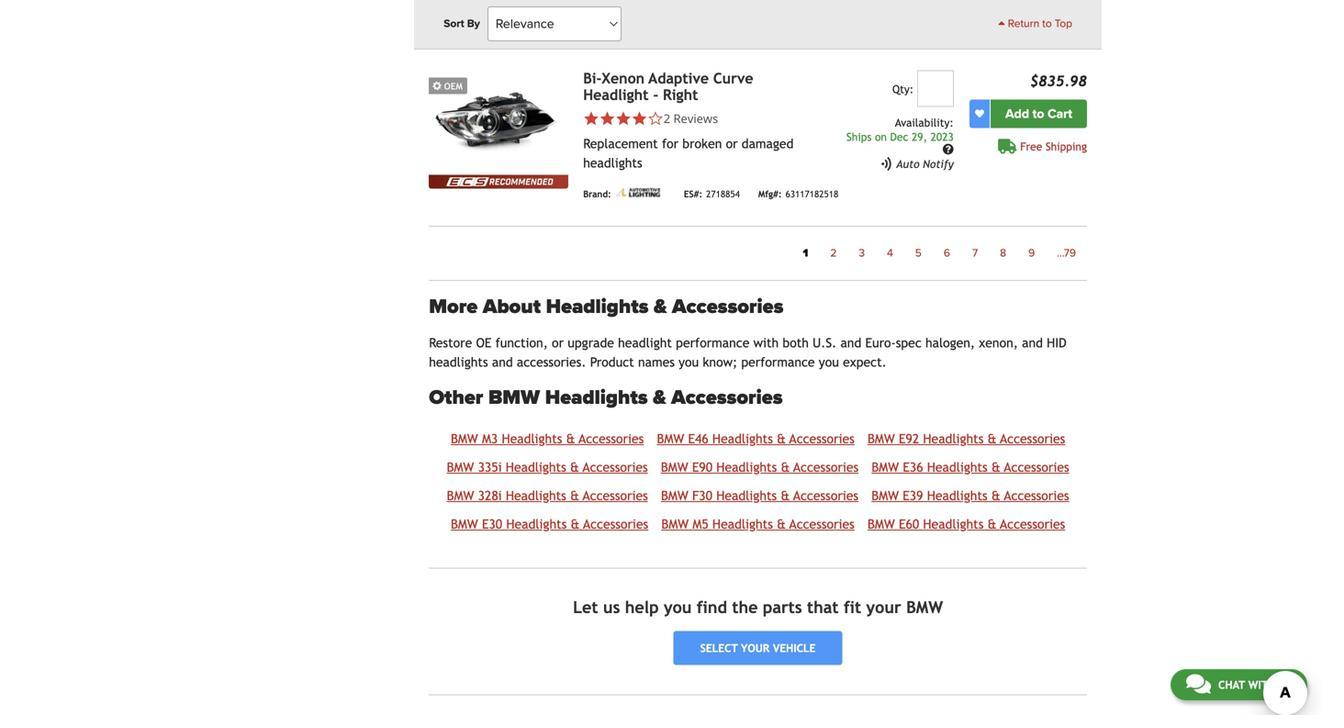 Task type: locate. For each thing, give the bounding box(es) containing it.
or up accessories.
[[552, 336, 564, 350]]

headlights down bmw 328i headlights & accessories
[[506, 517, 567, 532]]

headlights up bmw e90 headlights & accessories link
[[713, 432, 773, 446]]

bmw for bmw e92 headlights & accessories
[[868, 432, 895, 446]]

your
[[867, 598, 902, 617], [741, 642, 770, 655]]

and up expect.
[[841, 336, 862, 350]]

& down the bmw e36 headlights & accessories
[[992, 488, 1001, 503]]

add to cart button
[[991, 99, 1087, 128]]

or inside restore oe function, or upgrade headlight performance with both u.s. and euro-spec halogen, xenon, and hid headlights and accessories. product names you know; performance you expect.
[[552, 336, 564, 350]]

63117182518
[[786, 189, 839, 199]]

bmw e92 headlights & accessories
[[868, 432, 1066, 446]]

performance up know;
[[676, 336, 750, 350]]

you down u.s.
[[819, 355, 839, 370]]

headlights for e39
[[927, 488, 988, 503]]

& down bmw e39 headlights & accessories link
[[988, 517, 997, 532]]

that
[[807, 598, 839, 617]]

4
[[887, 246, 893, 260]]

bmw e92 headlights & accessories link
[[868, 432, 1066, 446]]

about
[[483, 295, 541, 319]]

1 vertical spatial or
[[552, 336, 564, 350]]

bmw for bmw e60 headlights & accessories
[[868, 517, 895, 532]]

mfg#:
[[758, 189, 782, 199]]

headlights down bmw e46 headlights & accessories link
[[717, 460, 777, 475]]

or inside replacement for broken or damaged headlights
[[726, 136, 738, 151]]

bmw left e92
[[868, 432, 895, 446]]

9
[[1029, 246, 1035, 260]]

bmw e30 headlights & accessories link
[[451, 517, 649, 532]]

caret up image
[[998, 17, 1005, 28]]

headlights up upgrade
[[546, 295, 649, 319]]

1 vertical spatial your
[[741, 642, 770, 655]]

restore
[[429, 336, 472, 350]]

ecs tuning recommends this product. image
[[429, 175, 569, 189]]

2 reviews link up broken
[[583, 110, 821, 127]]

headlights down bmw e92 headlights & accessories
[[927, 460, 988, 475]]

& down bmw e90 headlights & accessories link
[[781, 488, 790, 503]]

bmw e30 headlights & accessories
[[451, 517, 649, 532]]

0 horizontal spatial with
[[754, 336, 779, 350]]

1 horizontal spatial star image
[[632, 110, 648, 127]]

accessories
[[672, 295, 784, 319], [671, 386, 783, 410], [579, 432, 644, 446], [790, 432, 855, 446], [1000, 432, 1066, 446], [583, 460, 648, 475], [794, 460, 859, 475], [1004, 460, 1070, 475], [583, 488, 648, 503], [794, 488, 859, 503], [1004, 488, 1070, 503], [583, 517, 649, 532], [790, 517, 855, 532], [1000, 517, 1066, 532]]

and down function,
[[492, 355, 513, 370]]

& up bmw e90 headlights & accessories
[[777, 432, 786, 446]]

headlights for e90
[[717, 460, 777, 475]]

bmw left the e36
[[872, 460, 899, 475]]

performance down both
[[741, 355, 815, 370]]

headlights up bmw e60 headlights & accessories
[[927, 488, 988, 503]]

headlights up the bmw e36 headlights & accessories
[[923, 432, 984, 446]]

headlights
[[583, 155, 643, 170], [429, 355, 488, 370]]

e30
[[482, 517, 502, 532]]

0 vertical spatial with
[[754, 336, 779, 350]]

return to top
[[1005, 17, 1073, 30]]

headlights down restore
[[429, 355, 488, 370]]

1 vertical spatial headlights
[[429, 355, 488, 370]]

headlights for 328i
[[506, 488, 567, 503]]

and left hid
[[1022, 336, 1043, 350]]

bmw e39 headlights & accessories
[[872, 488, 1070, 503]]

2023
[[931, 130, 954, 143]]

1 star image from the left
[[583, 110, 599, 127]]

chat with us link
[[1171, 670, 1308, 701]]

on
[[875, 130, 887, 143]]

0 vertical spatial performance
[[676, 336, 750, 350]]

& up bmw e39 headlights & accessories link
[[992, 460, 1001, 475]]

names
[[638, 355, 675, 370]]

to inside return to top link
[[1043, 17, 1052, 30]]

headlights for e60
[[923, 517, 984, 532]]

headlights down bmw m3 headlights & accessories
[[506, 460, 566, 475]]

2 inside paginated product list navigation "navigation"
[[831, 246, 837, 260]]

4 link
[[876, 241, 904, 265]]

headlights down bmw e39 headlights & accessories link
[[923, 517, 984, 532]]

1 horizontal spatial with
[[1249, 679, 1276, 692]]

e60
[[899, 517, 919, 532]]

ships on dec 29, 2023
[[847, 130, 954, 143]]

bmw for bmw e30 headlights & accessories
[[451, 517, 478, 532]]

& up the bmw e30 headlights & accessories link
[[570, 488, 579, 503]]

bmw left 335i
[[447, 460, 474, 475]]

to
[[1043, 17, 1052, 30], [1033, 106, 1045, 122]]

bmw left e30
[[451, 517, 478, 532]]

headlights down replacement
[[583, 155, 643, 170]]

bmw for bmw f30 headlights & accessories
[[661, 488, 689, 503]]

adaptive
[[649, 70, 709, 87]]

es#2718854 - 63117182518 - bi-xenon adaptive curve headlight - right - replacement for broken or damaged headlights - automotive lighting - bmw image
[[429, 70, 569, 175]]

1 vertical spatial with
[[1249, 679, 1276, 692]]

& up bmw f30 headlights & accessories link
[[781, 460, 790, 475]]

or right broken
[[726, 136, 738, 151]]

bmw left 328i
[[447, 488, 474, 503]]

paginated product list navigation navigation
[[429, 241, 1087, 265]]

& up bmw 328i headlights & accessories
[[570, 460, 579, 475]]

star image up replacement
[[632, 110, 648, 127]]

&
[[654, 295, 667, 319], [653, 386, 666, 410], [566, 432, 575, 446], [777, 432, 786, 446], [988, 432, 997, 446], [570, 460, 579, 475], [781, 460, 790, 475], [992, 460, 1001, 475], [570, 488, 579, 503], [781, 488, 790, 503], [992, 488, 1001, 503], [571, 517, 580, 532], [777, 517, 786, 532], [988, 517, 997, 532]]

0 horizontal spatial star image
[[583, 110, 599, 127]]

& up headlight
[[654, 295, 667, 319]]

parts
[[763, 598, 802, 617]]

& up bmw 335i headlights & accessories
[[566, 432, 575, 446]]

headlights for 335i
[[506, 460, 566, 475]]

bmw f30 headlights & accessories link
[[661, 488, 859, 503]]

headlights inside restore oe function, or upgrade headlight performance with both u.s. and euro-spec halogen, xenon, and hid headlights and accessories. product names you know; performance you expect.
[[429, 355, 488, 370]]

headlights for f30
[[717, 488, 777, 503]]

2 for 2 reviews
[[664, 110, 671, 127]]

…79
[[1057, 246, 1076, 260]]

to left top
[[1043, 17, 1052, 30]]

0 vertical spatial headlights
[[583, 155, 643, 170]]

your inside button
[[741, 642, 770, 655]]

bmw left m3
[[451, 432, 478, 446]]

1 horizontal spatial headlights
[[583, 155, 643, 170]]

bmw for bmw m5 headlights & accessories
[[662, 517, 689, 532]]

& down bmw 328i headlights & accessories
[[571, 517, 580, 532]]

accessories for bmw 335i headlights & accessories
[[583, 460, 648, 475]]

star image
[[583, 110, 599, 127], [632, 110, 648, 127]]

headlights down bmw f30 headlights & accessories link
[[713, 517, 773, 532]]

chat
[[1219, 679, 1245, 692]]

us
[[1279, 679, 1292, 692]]

2 reviews
[[664, 110, 718, 127]]

0 horizontal spatial and
[[492, 355, 513, 370]]

2718854
[[706, 189, 740, 199]]

0 vertical spatial 2
[[664, 110, 671, 127]]

0 horizontal spatial headlights
[[429, 355, 488, 370]]

& down names
[[653, 386, 666, 410]]

bmw for bmw 335i headlights & accessories
[[447, 460, 474, 475]]

0 horizontal spatial or
[[552, 336, 564, 350]]

damaged
[[742, 136, 794, 151]]

1 vertical spatial brand:
[[583, 189, 611, 199]]

oe
[[476, 336, 492, 350]]

0 horizontal spatial 2
[[664, 110, 671, 127]]

for
[[662, 136, 679, 151]]

headlights up bmw 335i headlights & accessories
[[502, 432, 562, 446]]

1 2 reviews link from the left
[[583, 110, 821, 127]]

your right fit
[[867, 598, 902, 617]]

1 horizontal spatial your
[[867, 598, 902, 617]]

2
[[664, 110, 671, 127], [831, 246, 837, 260]]

2 star image from the left
[[632, 110, 648, 127]]

with left both
[[754, 336, 779, 350]]

accessories for more about headlights & accessories
[[672, 295, 784, 319]]

& up the bmw e36 headlights & accessories
[[988, 432, 997, 446]]

1 horizontal spatial 2
[[831, 246, 837, 260]]

bmw left e60
[[868, 517, 895, 532]]

brand: left continental - corporate logo
[[583, 3, 611, 13]]

headlights up bmw m5 headlights & accessories "link"
[[717, 488, 777, 503]]

headlights for about
[[546, 295, 649, 319]]

0 vertical spatial or
[[726, 136, 738, 151]]

other
[[429, 386, 483, 410]]

star image
[[599, 110, 616, 127], [616, 110, 632, 127]]

accessories for bmw f30 headlights & accessories
[[794, 488, 859, 503]]

5
[[915, 246, 922, 260]]

xenon
[[602, 70, 645, 87]]

1 vertical spatial 2
[[831, 246, 837, 260]]

29,
[[912, 130, 928, 143]]

bmw
[[489, 386, 540, 410], [451, 432, 478, 446], [657, 432, 684, 446], [868, 432, 895, 446], [447, 460, 474, 475], [661, 460, 688, 475], [872, 460, 899, 475], [447, 488, 474, 503], [661, 488, 689, 503], [872, 488, 899, 503], [451, 517, 478, 532], [662, 517, 689, 532], [868, 517, 895, 532], [907, 598, 943, 617]]

1 vertical spatial to
[[1033, 106, 1045, 122]]

headlights for e46
[[713, 432, 773, 446]]

to inside add to cart button
[[1033, 106, 1045, 122]]

bmw for bmw e90 headlights & accessories
[[661, 460, 688, 475]]

add to cart
[[1006, 106, 1073, 122]]

bmw left m5 on the right of the page
[[662, 517, 689, 532]]

fit
[[844, 598, 862, 617]]

bmw for bmw e36 headlights & accessories
[[872, 460, 899, 475]]

you left find
[[664, 598, 692, 617]]

bmw left e90
[[661, 460, 688, 475]]

bmw left f30
[[661, 488, 689, 503]]

headlights for e30
[[506, 517, 567, 532]]

bmw m3 headlights & accessories link
[[451, 432, 644, 446]]

None number field
[[917, 70, 954, 107]]

headlights down product
[[545, 386, 648, 410]]

es#: 2718854
[[684, 189, 740, 199]]

2 reviews link
[[583, 110, 821, 127], [664, 110, 718, 127]]

accessories for bmw m3 headlights & accessories
[[579, 432, 644, 446]]

bmw for bmw 328i headlights & accessories
[[447, 488, 474, 503]]

return
[[1008, 17, 1040, 30]]

1 brand: from the top
[[583, 3, 611, 13]]

2 up for
[[664, 110, 671, 127]]

star image down the headlight
[[583, 110, 599, 127]]

0 vertical spatial to
[[1043, 17, 1052, 30]]

to right add
[[1033, 106, 1045, 122]]

bmw left e39
[[872, 488, 899, 503]]

auto notify
[[897, 157, 954, 170]]

bmw left e46 at the bottom right of page
[[657, 432, 684, 446]]

0 vertical spatial your
[[867, 598, 902, 617]]

spec
[[896, 336, 922, 350]]

e46
[[688, 432, 709, 446]]

f30
[[692, 488, 713, 503]]

your right select
[[741, 642, 770, 655]]

& down bmw f30 headlights & accessories link
[[777, 517, 786, 532]]

bmw m5 headlights & accessories
[[662, 517, 855, 532]]

0 horizontal spatial your
[[741, 642, 770, 655]]

headlights down bmw 335i headlights & accessories
[[506, 488, 567, 503]]

2 right 1
[[831, 246, 837, 260]]

headlights
[[546, 295, 649, 319], [545, 386, 648, 410], [502, 432, 562, 446], [713, 432, 773, 446], [923, 432, 984, 446], [506, 460, 566, 475], [717, 460, 777, 475], [927, 460, 988, 475], [506, 488, 567, 503], [717, 488, 777, 503], [927, 488, 988, 503], [506, 517, 567, 532], [713, 517, 773, 532], [923, 517, 984, 532]]

2 link
[[820, 241, 848, 265]]

accessories for bmw e90 headlights & accessories
[[794, 460, 859, 475]]

brand: left the automotive lighting - corporate logo
[[583, 189, 611, 199]]

bmw for bmw e46 headlights & accessories
[[657, 432, 684, 446]]

return to top link
[[998, 16, 1073, 32]]

accessories for bmw e39 headlights & accessories
[[1004, 488, 1070, 503]]

1 horizontal spatial or
[[726, 136, 738, 151]]

7
[[973, 246, 978, 260]]

2 reviews link down right
[[664, 110, 718, 127]]

to for cart
[[1033, 106, 1045, 122]]

& for m5
[[777, 517, 786, 532]]

u.s.
[[813, 336, 837, 350]]

2 horizontal spatial and
[[1022, 336, 1043, 350]]

& for e90
[[781, 460, 790, 475]]

3 link
[[848, 241, 876, 265]]

& for f30
[[781, 488, 790, 503]]

6
[[944, 246, 951, 260]]

with left us
[[1249, 679, 1276, 692]]

performance
[[676, 336, 750, 350], [741, 355, 815, 370]]

0 vertical spatial brand:
[[583, 3, 611, 13]]



Task type: describe. For each thing, give the bounding box(es) containing it.
3
[[859, 246, 865, 260]]

restore oe function, or upgrade headlight performance with both u.s. and euro-spec halogen, xenon, and hid headlights and accessories. product names you know; performance you expect.
[[429, 336, 1067, 370]]

ships
[[847, 130, 872, 143]]

by
[[467, 17, 480, 30]]

select your vehicle
[[700, 642, 816, 655]]

1 link
[[792, 241, 820, 265]]

& for e60
[[988, 517, 997, 532]]

& for 335i
[[570, 460, 579, 475]]

free shipping
[[1021, 140, 1087, 153]]

bmw e90 headlights & accessories
[[661, 460, 859, 475]]

us
[[603, 598, 620, 617]]

$835.98
[[1030, 72, 1087, 89]]

mfg#: 63117182518
[[758, 189, 839, 199]]

notify
[[923, 157, 954, 170]]

es#:
[[684, 189, 703, 199]]

the
[[732, 598, 758, 617]]

9 link
[[1018, 241, 1046, 265]]

headlights for bmw
[[545, 386, 648, 410]]

dec
[[890, 130, 909, 143]]

1 vertical spatial performance
[[741, 355, 815, 370]]

accessories for bmw e46 headlights & accessories
[[790, 432, 855, 446]]

& for bmw
[[653, 386, 666, 410]]

bmw 335i headlights & accessories
[[447, 460, 648, 475]]

wifi image
[[881, 157, 892, 171]]

function,
[[496, 336, 548, 350]]

select
[[700, 642, 738, 655]]

bmw m5 headlights & accessories link
[[662, 517, 855, 532]]

2 brand: from the top
[[583, 189, 611, 199]]

& for e36
[[992, 460, 1001, 475]]

2 star image from the left
[[616, 110, 632, 127]]

curve
[[713, 70, 754, 87]]

bmw e46 headlights & accessories link
[[657, 432, 855, 446]]

bmw up m3
[[489, 386, 540, 410]]

bmw e90 headlights & accessories link
[[661, 460, 859, 475]]

bmw right fit
[[907, 598, 943, 617]]

2 for 2
[[831, 246, 837, 260]]

help
[[625, 598, 659, 617]]

auto notify link
[[880, 157, 954, 171]]

& for about
[[654, 295, 667, 319]]

headlights for e92
[[923, 432, 984, 446]]

headlights inside replacement for broken or damaged headlights
[[583, 155, 643, 170]]

sort by
[[444, 17, 480, 30]]

& for e39
[[992, 488, 1001, 503]]

accessories for bmw e36 headlights & accessories
[[1004, 460, 1070, 475]]

add to wish list image
[[975, 109, 985, 118]]

upgrade
[[568, 336, 614, 350]]

bmw for bmw m3 headlights & accessories
[[451, 432, 478, 446]]

you left know;
[[679, 355, 699, 370]]

headlights for m5
[[713, 517, 773, 532]]

continental - corporate logo image
[[615, 0, 690, 11]]

m3
[[482, 432, 498, 446]]

to for top
[[1043, 17, 1052, 30]]

accessories for bmw 328i headlights & accessories
[[583, 488, 648, 503]]

more about headlights & accessories
[[429, 295, 784, 319]]

bmw e60 headlights & accessories
[[868, 517, 1066, 532]]

availability:
[[895, 116, 954, 129]]

comments image
[[1186, 673, 1211, 695]]

chat with us
[[1219, 679, 1292, 692]]

cart
[[1048, 106, 1073, 122]]

& for e92
[[988, 432, 997, 446]]

empty star image
[[648, 110, 664, 127]]

accessories for bmw e60 headlights & accessories
[[1000, 517, 1066, 532]]

free
[[1021, 140, 1043, 153]]

with inside restore oe function, or upgrade headlight performance with both u.s. and euro-spec halogen, xenon, and hid headlights and accessories. product names you know; performance you expect.
[[754, 336, 779, 350]]

shipping
[[1046, 140, 1087, 153]]

bmw e60 headlights & accessories link
[[868, 517, 1066, 532]]

or for upgrade
[[552, 336, 564, 350]]

qty:
[[893, 82, 914, 95]]

let
[[573, 598, 598, 617]]

headlight
[[583, 86, 649, 103]]

replacement
[[583, 136, 658, 151]]

1 star image from the left
[[599, 110, 616, 127]]

other bmw headlights & accessories
[[429, 386, 783, 410]]

accessories for other bmw headlights & accessories
[[671, 386, 783, 410]]

2 2 reviews link from the left
[[664, 110, 718, 127]]

headlight
[[618, 336, 672, 350]]

more
[[429, 295, 478, 319]]

& for 328i
[[570, 488, 579, 503]]

halogen,
[[926, 336, 975, 350]]

bmw m3 headlights & accessories
[[451, 432, 644, 446]]

know;
[[703, 355, 738, 370]]

5 link
[[904, 241, 933, 265]]

bmw e36 headlights & accessories link
[[872, 460, 1070, 475]]

bmw e36 headlights & accessories
[[872, 460, 1070, 475]]

accessories.
[[517, 355, 586, 370]]

& for e46
[[777, 432, 786, 446]]

accessories for bmw m5 headlights & accessories
[[790, 517, 855, 532]]

reviews
[[674, 110, 718, 127]]

7 link
[[962, 241, 989, 265]]

find
[[697, 598, 727, 617]]

add
[[1006, 106, 1030, 122]]

vehicle
[[773, 642, 816, 655]]

product
[[590, 355, 634, 370]]

let us help you find the parts that fit your     bmw
[[573, 598, 943, 617]]

accessories for bmw e30 headlights & accessories
[[583, 517, 649, 532]]

accessories for bmw e92 headlights & accessories
[[1000, 432, 1066, 446]]

& for m3
[[566, 432, 575, 446]]

& for e30
[[571, 517, 580, 532]]

auto
[[897, 157, 920, 170]]

8 link
[[989, 241, 1018, 265]]

question circle image
[[943, 144, 954, 155]]

or for damaged
[[726, 136, 738, 151]]

e39
[[903, 488, 923, 503]]

hid
[[1047, 336, 1067, 350]]

bmw for bmw e39 headlights & accessories
[[872, 488, 899, 503]]

euro-
[[866, 336, 896, 350]]

6 link
[[933, 241, 962, 265]]

1 horizontal spatial and
[[841, 336, 862, 350]]

right
[[663, 86, 698, 103]]

bmw f30 headlights & accessories
[[661, 488, 859, 503]]

bi-xenon adaptive curve headlight - right link
[[583, 70, 754, 103]]

bmw 328i headlights & accessories
[[447, 488, 648, 503]]

…79 link
[[1046, 241, 1087, 265]]

automotive lighting - corporate logo image
[[615, 187, 666, 197]]

bi-xenon adaptive curve headlight - right
[[583, 70, 754, 103]]

headlights for e36
[[927, 460, 988, 475]]

1
[[803, 246, 809, 260]]

headlights for m3
[[502, 432, 562, 446]]



Task type: vqa. For each thing, say whether or not it's contained in the screenshot.
Methods
no



